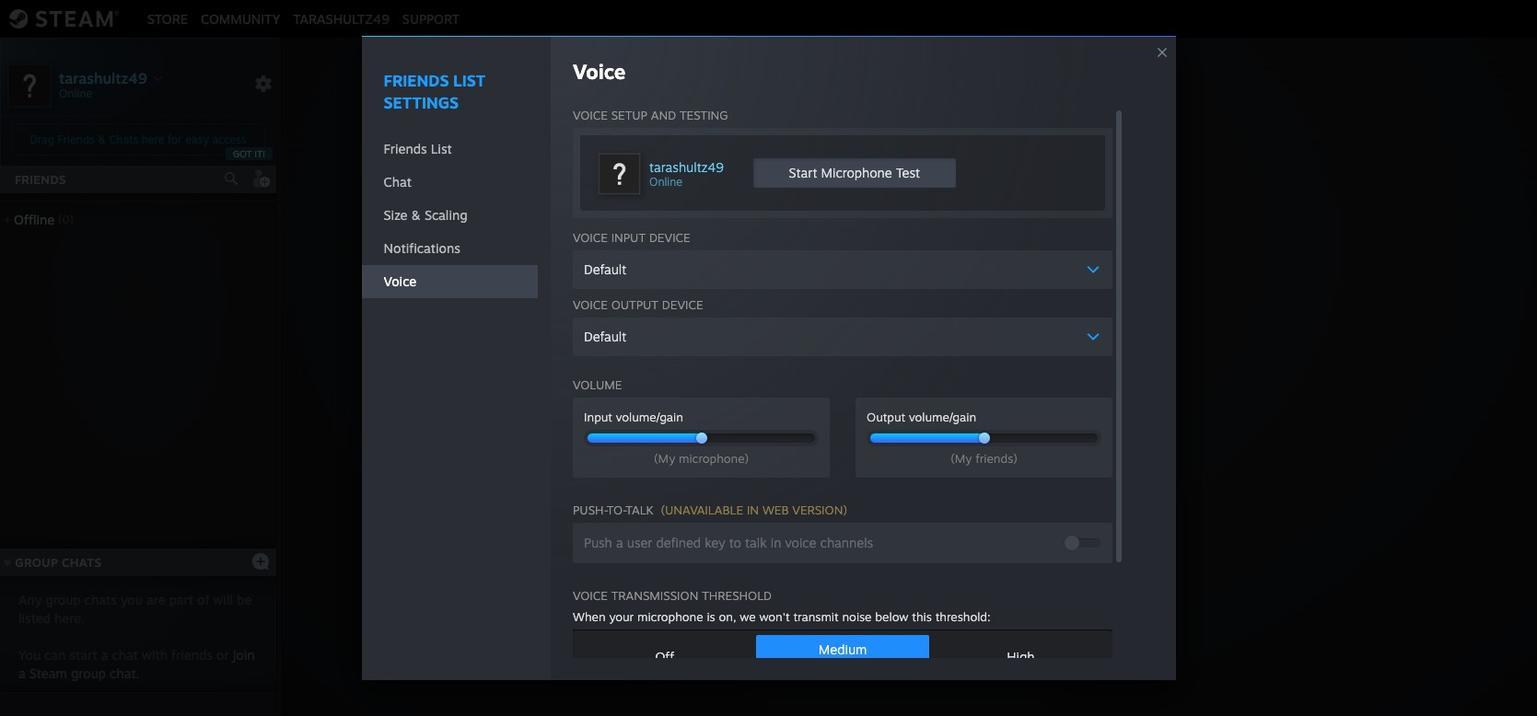 Task type: describe. For each thing, give the bounding box(es) containing it.
create a group chat image
[[252, 552, 270, 571]]

add a friend image
[[251, 169, 271, 189]]

friends right drag
[[57, 133, 95, 146]]

microphone)
[[679, 451, 749, 466]]

scaling
[[425, 207, 468, 223]]

community link
[[194, 11, 287, 26]]

join a steam group chat.
[[18, 648, 255, 682]]

start
[[69, 648, 97, 663]]

support link
[[396, 11, 466, 26]]

search my friends list image
[[223, 170, 240, 187]]

voice for input
[[573, 230, 608, 245]]

with
[[142, 648, 168, 663]]

we
[[740, 610, 756, 625]]

settings
[[384, 93, 459, 112]]

is
[[707, 610, 716, 625]]

1 vertical spatial or
[[216, 648, 229, 663]]

drag
[[30, 133, 54, 146]]

1 horizontal spatial output
[[867, 410, 906, 425]]

friend
[[833, 387, 876, 405]]

2 horizontal spatial tarashultz49
[[650, 159, 724, 175]]

push a user defined key to talk in voice channels
[[584, 535, 874, 551]]

start
[[789, 165, 818, 180]]

friends)
[[976, 451, 1018, 466]]

0 vertical spatial to
[[981, 387, 995, 405]]

0 horizontal spatial in
[[747, 503, 759, 518]]

0 vertical spatial talk
[[626, 503, 654, 518]]

join
[[233, 648, 255, 663]]

you can start a chat with friends or
[[18, 648, 233, 663]]

friends list settings
[[384, 71, 486, 112]]

any
[[18, 592, 42, 608]]

voice for transmission
[[573, 589, 608, 603]]

1 horizontal spatial or
[[880, 387, 895, 405]]

test
[[896, 165, 921, 180]]

microphone
[[638, 610, 703, 625]]

friends
[[171, 648, 213, 663]]

1 horizontal spatial &
[[411, 207, 421, 223]]

a for user
[[616, 535, 623, 551]]

tarashultz49 online
[[650, 159, 724, 189]]

voice output device
[[573, 297, 703, 312]]

push
[[584, 535, 612, 551]]

click
[[784, 387, 817, 405]]

manage friends list settings image
[[254, 75, 273, 93]]

and
[[651, 108, 676, 122]]

1 vertical spatial tarashultz49
[[59, 69, 147, 87]]

1 horizontal spatial talk
[[745, 535, 767, 551]]

medium
[[819, 642, 867, 658]]

(
[[661, 503, 665, 518]]

a left chat
[[101, 648, 108, 663]]

(my for (my friends)
[[951, 451, 972, 466]]

store link
[[141, 11, 194, 26]]

friends for friends list settings
[[384, 71, 449, 90]]

tarashultz49 link
[[287, 11, 396, 26]]

0 vertical spatial group
[[899, 387, 941, 405]]

push-to-talk ( unavailable in web version )
[[573, 503, 848, 518]]

friends list
[[384, 141, 452, 157]]

(my friends)
[[951, 451, 1018, 466]]

microphone
[[821, 165, 893, 180]]

easy
[[185, 133, 209, 146]]

voice input device
[[573, 230, 691, 245]]

voice for setup
[[573, 108, 608, 122]]

voice for output
[[573, 297, 608, 312]]

0 horizontal spatial chat
[[384, 174, 412, 190]]

1 vertical spatial chat
[[945, 387, 977, 405]]

here
[[142, 133, 164, 146]]

to-
[[607, 503, 626, 518]]

volume
[[573, 378, 622, 392]]

on,
[[719, 610, 737, 625]]

chat.
[[110, 666, 140, 682]]

(my for (my microphone)
[[654, 451, 675, 466]]

of
[[197, 592, 209, 608]]

device for voice output device
[[662, 297, 703, 312]]

unavailable
[[665, 503, 744, 518]]

your
[[609, 610, 634, 625]]

you
[[121, 592, 143, 608]]

voice transmission threshold when your microphone is on, we won't transmit noise below this threshold:
[[573, 589, 991, 625]]

friends for friends list
[[384, 141, 427, 157]]

click a friend or group chat to start!
[[784, 387, 1036, 405]]

input volume/gain
[[584, 410, 683, 425]]

output volume/gain
[[867, 410, 977, 425]]

drag friends & chats here for easy access
[[30, 133, 246, 146]]

noise
[[843, 610, 872, 625]]

size
[[384, 207, 408, 223]]

be
[[237, 592, 252, 608]]

threshold
[[702, 589, 772, 603]]

this
[[912, 610, 932, 625]]

setup
[[611, 108, 648, 122]]

steam
[[29, 666, 67, 682]]

push-
[[573, 503, 607, 518]]

online
[[650, 175, 683, 189]]



Task type: vqa. For each thing, say whether or not it's contained in the screenshot.
Friday,
no



Task type: locate. For each thing, give the bounding box(es) containing it.
talk
[[626, 503, 654, 518], [745, 535, 767, 551]]

or right friend
[[880, 387, 895, 405]]

to left 'start!'
[[981, 387, 995, 405]]

chat up size
[[384, 174, 412, 190]]

here.
[[54, 611, 85, 626]]

group up any
[[15, 556, 58, 570]]

a down you
[[18, 666, 26, 682]]

size & scaling
[[384, 207, 468, 223]]

0 vertical spatial input
[[611, 230, 646, 245]]

1 vertical spatial chats
[[62, 556, 102, 570]]

list up the settings
[[453, 71, 486, 90]]

0 vertical spatial in
[[747, 503, 759, 518]]

group
[[46, 592, 81, 608], [71, 666, 106, 682]]

0 vertical spatial or
[[880, 387, 895, 405]]

volume/gain for input volume/gain
[[616, 410, 683, 425]]

voice up setup
[[573, 59, 626, 84]]

1 horizontal spatial tarashultz49
[[293, 11, 390, 26]]

friends
[[384, 71, 449, 90], [57, 133, 95, 146], [384, 141, 427, 157], [15, 172, 66, 187]]

default for output
[[584, 329, 627, 344]]

join a steam group chat. link
[[18, 648, 255, 682]]

0 vertical spatial &
[[98, 133, 106, 146]]

0 vertical spatial default
[[584, 262, 627, 277]]

0 horizontal spatial output
[[611, 297, 659, 312]]

0 vertical spatial chat
[[384, 174, 412, 190]]

group up here.
[[46, 592, 81, 608]]

default down voice input device
[[584, 262, 627, 277]]

volume/gain
[[616, 410, 683, 425], [909, 410, 977, 425]]

when
[[573, 610, 606, 625]]

(my left friends)
[[951, 451, 972, 466]]

chats up chats
[[62, 556, 102, 570]]

2 default from the top
[[584, 329, 627, 344]]

1 vertical spatial default
[[584, 329, 627, 344]]

user
[[627, 535, 653, 551]]

voice down voice input device
[[573, 297, 608, 312]]

tarashultz49 down testing
[[650, 159, 724, 175]]

1 vertical spatial &
[[411, 207, 421, 223]]

a for friend
[[821, 387, 829, 405]]

1 default from the top
[[584, 262, 627, 277]]

1 volume/gain from the left
[[616, 410, 683, 425]]

1 vertical spatial to
[[730, 535, 742, 551]]

default
[[584, 262, 627, 277], [584, 329, 627, 344]]

input down volume
[[584, 410, 613, 425]]

a
[[821, 387, 829, 405], [616, 535, 623, 551], [101, 648, 108, 663], [18, 666, 26, 682]]

device down online
[[649, 230, 691, 245]]

(my microphone)
[[654, 451, 749, 466]]

2 vertical spatial tarashultz49
[[650, 159, 724, 175]]

tarashultz49 up "drag friends & chats here for easy access"
[[59, 69, 147, 87]]

1 (my from the left
[[654, 451, 675, 466]]

list down the settings
[[431, 141, 452, 157]]

voice
[[785, 535, 817, 551]]

chat
[[112, 648, 138, 663]]

default down 'voice output device' on the top
[[584, 329, 627, 344]]

)
[[843, 503, 848, 518]]

won't
[[760, 610, 790, 625]]

volume/gain down click a friend or group chat to start!
[[909, 410, 977, 425]]

a inside join a steam group chat.
[[18, 666, 26, 682]]

list for friends list settings
[[453, 71, 486, 90]]

1 vertical spatial in
[[771, 535, 782, 551]]

0 horizontal spatial &
[[98, 133, 106, 146]]

testing
[[680, 108, 728, 122]]

device for voice input device
[[649, 230, 691, 245]]

input
[[611, 230, 646, 245], [584, 410, 613, 425]]

0 horizontal spatial group
[[15, 556, 58, 570]]

1 vertical spatial output
[[867, 410, 906, 425]]

transmission
[[611, 589, 699, 603]]

1 horizontal spatial to
[[981, 387, 995, 405]]

in left web
[[747, 503, 759, 518]]

1 vertical spatial input
[[584, 410, 613, 425]]

notifications
[[384, 240, 461, 256]]

0 horizontal spatial talk
[[626, 503, 654, 518]]

group inside join a steam group chat.
[[71, 666, 106, 682]]

1 vertical spatial device
[[662, 297, 703, 312]]

0 vertical spatial device
[[649, 230, 691, 245]]

0 horizontal spatial (my
[[654, 451, 675, 466]]

access
[[212, 133, 246, 146]]

0 horizontal spatial to
[[730, 535, 742, 551]]

in left voice
[[771, 535, 782, 551]]

defined
[[656, 535, 701, 551]]

list inside friends list settings
[[453, 71, 486, 90]]

voice down notifications
[[384, 274, 417, 289]]

group down start
[[71, 666, 106, 682]]

0 vertical spatial output
[[611, 297, 659, 312]]

to right key
[[730, 535, 742, 551]]

default for input
[[584, 262, 627, 277]]

a for steam
[[18, 666, 26, 682]]

group inside the any group chats you are part of will be listed here.
[[46, 592, 81, 608]]

volume/gain for output volume/gain
[[909, 410, 977, 425]]

tarashultz49
[[293, 11, 390, 26], [59, 69, 147, 87], [650, 159, 724, 175]]

0 horizontal spatial or
[[216, 648, 229, 663]]

group
[[899, 387, 941, 405], [15, 556, 58, 570]]

high
[[1007, 649, 1035, 665]]

offline
[[14, 212, 55, 228]]

will
[[213, 592, 233, 608]]

are
[[147, 592, 166, 608]]

0 vertical spatial group
[[46, 592, 81, 608]]

list for friends list
[[431, 141, 452, 157]]

you
[[18, 648, 41, 663]]

support
[[402, 11, 460, 26]]

chats left here
[[109, 133, 138, 146]]

chats
[[109, 133, 138, 146], [62, 556, 102, 570]]

to
[[981, 387, 995, 405], [730, 535, 742, 551]]

can
[[44, 648, 66, 663]]

0 vertical spatial list
[[453, 71, 486, 90]]

talk down web
[[745, 535, 767, 551]]

listed
[[18, 611, 51, 626]]

0 horizontal spatial list
[[431, 141, 452, 157]]

1 horizontal spatial list
[[453, 71, 486, 90]]

volume/gain down volume
[[616, 410, 683, 425]]

device down voice input device
[[662, 297, 703, 312]]

voice up when
[[573, 589, 608, 603]]

collapse chats list image
[[0, 559, 21, 567]]

0 horizontal spatial tarashultz49
[[59, 69, 147, 87]]

transmit
[[794, 610, 839, 625]]

friends up the settings
[[384, 71, 449, 90]]

talk left the (
[[626, 503, 654, 518]]

1 vertical spatial list
[[431, 141, 452, 157]]

friends inside friends list settings
[[384, 71, 449, 90]]

1 horizontal spatial group
[[899, 387, 941, 405]]

a left user
[[616, 535, 623, 551]]

version
[[793, 503, 843, 518]]

a right 'click'
[[821, 387, 829, 405]]

friends down drag
[[15, 172, 66, 187]]

group up the output volume/gain
[[899, 387, 941, 405]]

2 volume/gain from the left
[[909, 410, 977, 425]]

0 horizontal spatial chats
[[62, 556, 102, 570]]

voice inside the "voice transmission threshold when your microphone is on, we won't transmit noise below this threshold:"
[[573, 589, 608, 603]]

any group chats you are part of will be listed here.
[[18, 592, 252, 626]]

1 vertical spatial group
[[71, 666, 106, 682]]

group chats
[[15, 556, 102, 570]]

start!
[[999, 387, 1036, 405]]

channels
[[820, 535, 874, 551]]

(my
[[654, 451, 675, 466], [951, 451, 972, 466]]

or
[[880, 387, 895, 405], [216, 648, 229, 663]]

below
[[876, 610, 909, 625]]

2 (my from the left
[[951, 451, 972, 466]]

voice left setup
[[573, 108, 608, 122]]

output down click a friend or group chat to start!
[[867, 410, 906, 425]]

&
[[98, 133, 106, 146], [411, 207, 421, 223]]

input up 'voice output device' on the top
[[611, 230, 646, 245]]

1 horizontal spatial chat
[[945, 387, 977, 405]]

store
[[147, 11, 188, 26]]

1 horizontal spatial (my
[[951, 451, 972, 466]]

0 horizontal spatial volume/gain
[[616, 410, 683, 425]]

& right size
[[411, 207, 421, 223]]

& left here
[[98, 133, 106, 146]]

tarashultz49 left "support" on the top
[[293, 11, 390, 26]]

community
[[201, 11, 280, 26]]

key
[[705, 535, 726, 551]]

for
[[168, 133, 182, 146]]

0 vertical spatial chats
[[109, 133, 138, 146]]

1 vertical spatial group
[[15, 556, 58, 570]]

voice up 'voice output device' on the top
[[573, 230, 608, 245]]

chats
[[84, 592, 117, 608]]

web
[[763, 503, 789, 518]]

1 horizontal spatial in
[[771, 535, 782, 551]]

1 horizontal spatial volume/gain
[[909, 410, 977, 425]]

friends down the settings
[[384, 141, 427, 157]]

medium high
[[819, 642, 1035, 665]]

part
[[169, 592, 194, 608]]

off
[[655, 649, 674, 665]]

chat up the output volume/gain
[[945, 387, 977, 405]]

1 horizontal spatial chats
[[109, 133, 138, 146]]

start microphone test
[[789, 165, 921, 180]]

list
[[453, 71, 486, 90], [431, 141, 452, 157]]

friends for friends
[[15, 172, 66, 187]]

output down voice input device
[[611, 297, 659, 312]]

1 vertical spatial talk
[[745, 535, 767, 551]]

start microphone test button
[[753, 158, 956, 188]]

or left join
[[216, 648, 229, 663]]

voice setup and testing
[[573, 108, 728, 122]]

(my left microphone)
[[654, 451, 675, 466]]

0 vertical spatial tarashultz49
[[293, 11, 390, 26]]

threshold:
[[936, 610, 991, 625]]



